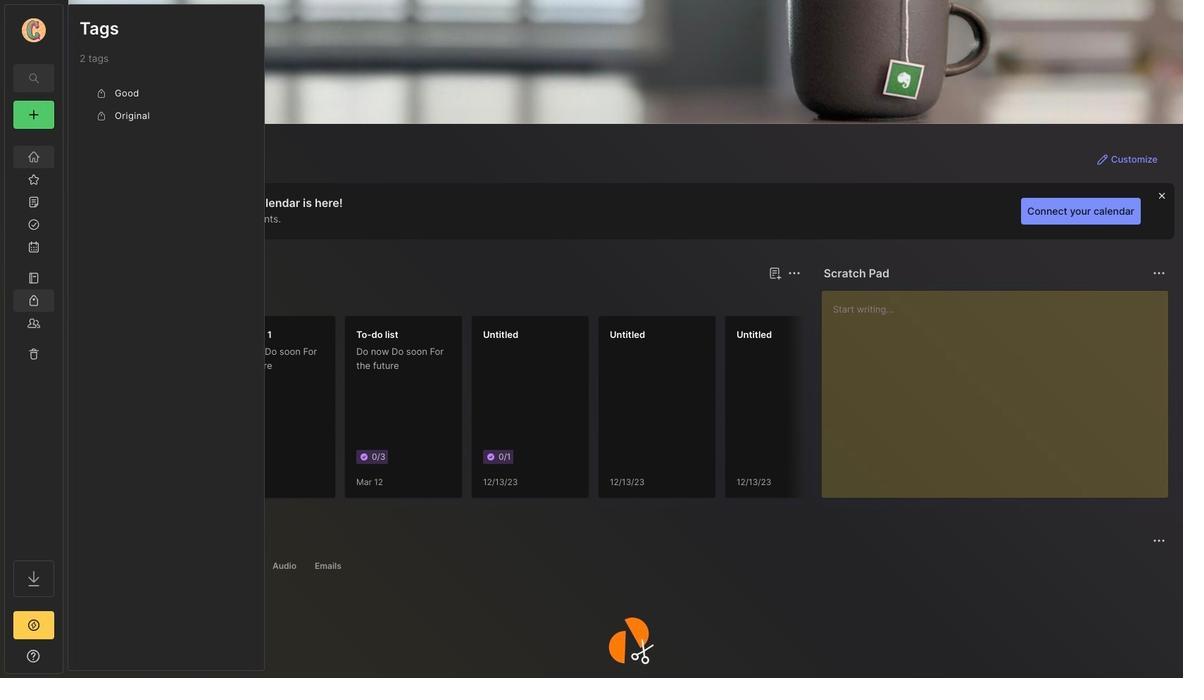 Task type: locate. For each thing, give the bounding box(es) containing it.
row group
[[80, 82, 253, 127], [91, 315, 1105, 507]]

tab list
[[94, 558, 1163, 575]]

account image
[[22, 18, 46, 42]]

Start writing… text field
[[833, 291, 1168, 487]]

tab
[[141, 290, 198, 307], [94, 558, 147, 575], [201, 558, 261, 575], [266, 558, 303, 575], [308, 558, 348, 575]]

tree
[[5, 137, 63, 548]]

home image
[[27, 150, 41, 164]]

tree inside 'main' element
[[5, 137, 63, 548]]



Task type: vqa. For each thing, say whether or not it's contained in the screenshot.
Start a new note in the body or title. 'field'
no



Task type: describe. For each thing, give the bounding box(es) containing it.
edit search image
[[25, 70, 42, 87]]

Account field
[[5, 16, 63, 44]]

main element
[[0, 0, 68, 678]]

click to expand image
[[62, 652, 72, 669]]

upgrade image
[[25, 617, 42, 634]]

WHAT'S NEW field
[[5, 645, 63, 668]]

0 vertical spatial row group
[[80, 82, 253, 127]]

1 vertical spatial row group
[[91, 315, 1105, 507]]



